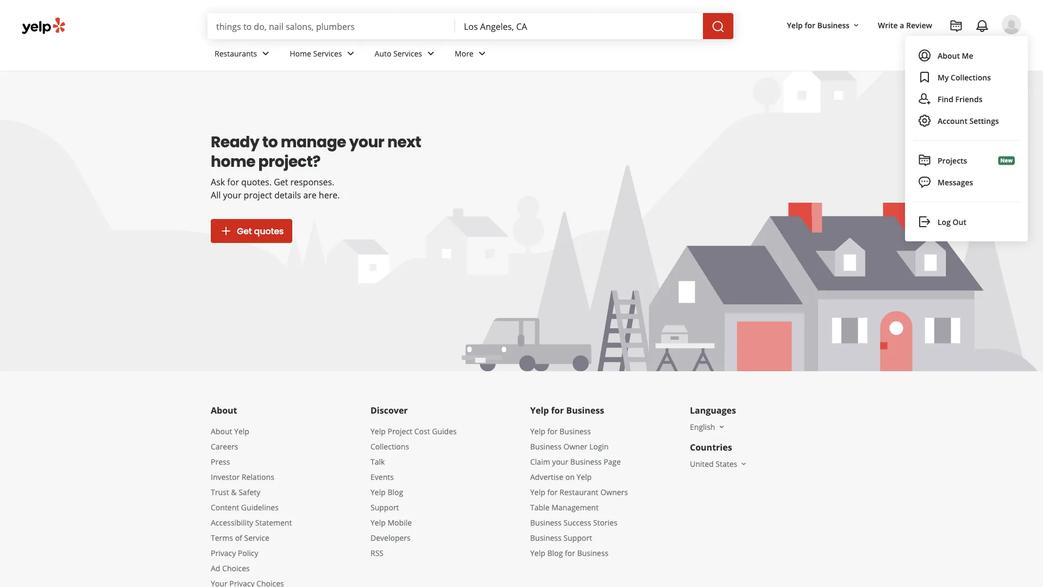 Task type: describe. For each thing, give the bounding box(es) containing it.
restaurants
[[215, 48, 257, 59]]

support link
[[371, 502, 399, 512]]

project
[[388, 426, 413, 436]]

0 vertical spatial your
[[349, 131, 385, 153]]

project?
[[259, 151, 321, 172]]

none field the near
[[464, 20, 695, 32]]

guidelines
[[241, 502, 279, 512]]

log out
[[938, 217, 967, 227]]

get inside ready to manage your next home project? ask for quotes. get responses. all your project details are here.
[[274, 176, 288, 188]]

login
[[590, 441, 609, 452]]

terms
[[211, 533, 233, 543]]

messages link
[[912, 171, 1022, 193]]

log out button
[[915, 211, 1020, 233]]

ready
[[211, 131, 259, 153]]

my
[[938, 72, 950, 82]]

table
[[531, 502, 550, 512]]

services for home services
[[313, 48, 342, 59]]

relations
[[242, 472, 275, 482]]

more
[[455, 48, 474, 59]]

write
[[879, 20, 899, 30]]

are
[[304, 189, 317, 201]]

about for about yelp careers press investor relations trust & safety content guidelines accessibility statement terms of service privacy policy ad choices
[[211, 426, 232, 436]]

to
[[262, 131, 278, 153]]

a
[[901, 20, 905, 30]]

ready to manage your next home project? ask for quotes. get responses. all your project details are here.
[[211, 131, 422, 201]]

united states button
[[691, 459, 749, 469]]

find friends
[[938, 94, 983, 104]]

press
[[211, 456, 230, 467]]

business inside button
[[818, 20, 850, 30]]

advertise on yelp link
[[531, 472, 592, 482]]

claim
[[531, 456, 551, 467]]

choices
[[222, 563, 250, 573]]

write a review
[[879, 20, 933, 30]]

24 log out v2 image
[[919, 215, 932, 228]]

for inside button
[[805, 20, 816, 30]]

yelp blog for business link
[[531, 548, 609, 558]]

24 chevron down v2 image for auto services
[[425, 47, 438, 60]]

success
[[564, 517, 592, 528]]

account settings
[[938, 116, 1000, 126]]

next
[[388, 131, 422, 153]]

notifications image
[[977, 20, 990, 33]]

yelp project cost guides collections talk events yelp blog support yelp mobile developers rss
[[371, 426, 457, 558]]

yelp project cost guides link
[[371, 426, 457, 436]]

collections inside yelp project cost guides collections talk events yelp blog support yelp mobile developers rss
[[371, 441, 409, 452]]

&
[[231, 487, 237, 497]]

quotes.
[[241, 176, 272, 188]]

claim your business page link
[[531, 456, 621, 467]]

home services
[[290, 48, 342, 59]]

advertise
[[531, 472, 564, 482]]

bob b. image
[[1003, 15, 1022, 34]]

quotes
[[254, 225, 284, 237]]

privacy policy link
[[211, 548, 259, 558]]

terms of service link
[[211, 533, 270, 543]]

find
[[938, 94, 954, 104]]

of
[[235, 533, 242, 543]]

friends
[[956, 94, 983, 104]]

yelp blog link
[[371, 487, 404, 497]]

user actions element
[[779, 14, 1037, 80]]

me
[[963, 50, 974, 61]]

events link
[[371, 472, 394, 482]]

support inside yelp project cost guides collections talk events yelp blog support yelp mobile developers rss
[[371, 502, 399, 512]]

about yelp link
[[211, 426, 250, 436]]

auto services link
[[366, 39, 446, 71]]

24 chevron down v2 image for home services
[[344, 47, 358, 60]]

trust & safety link
[[211, 487, 261, 497]]

policy
[[238, 548, 259, 558]]

about me
[[938, 50, 974, 61]]

rss link
[[371, 548, 384, 558]]

business success stories link
[[531, 517, 618, 528]]

account settings link
[[915, 110, 1020, 132]]

careers
[[211, 441, 238, 452]]

responses.
[[291, 176, 335, 188]]

here.
[[319, 189, 340, 201]]

write a review link
[[874, 15, 937, 35]]

24 project v2 image
[[919, 154, 932, 167]]

for inside ready to manage your next home project? ask for quotes. get responses. all your project details are here.
[[227, 176, 239, 188]]

about yelp careers press investor relations trust & safety content guidelines accessibility statement terms of service privacy policy ad choices
[[211, 426, 292, 573]]

manage
[[281, 131, 346, 153]]

privacy
[[211, 548, 236, 558]]

0 horizontal spatial your
[[223, 189, 242, 201]]



Task type: locate. For each thing, give the bounding box(es) containing it.
about up about yelp link
[[211, 405, 237, 416]]

blog down business support "link"
[[548, 548, 563, 558]]

yelp inside button
[[788, 20, 803, 30]]

24 settings v2 image
[[919, 114, 932, 127]]

collections
[[952, 72, 992, 82], [371, 441, 409, 452]]

3 24 chevron down v2 image from the left
[[425, 47, 438, 60]]

1 vertical spatial your
[[223, 189, 242, 201]]

2 24 chevron down v2 image from the left
[[344, 47, 358, 60]]

24 profile v2 image
[[919, 49, 932, 62]]

0 vertical spatial support
[[371, 502, 399, 512]]

find friends link
[[915, 88, 1020, 110]]

safety
[[239, 487, 261, 497]]

24 chevron down v2 image inside auto services link
[[425, 47, 438, 60]]

0 vertical spatial blog
[[388, 487, 404, 497]]

business
[[818, 20, 850, 30], [567, 405, 605, 416], [560, 426, 591, 436], [531, 441, 562, 452], [571, 456, 602, 467], [531, 517, 562, 528], [531, 533, 562, 543], [578, 548, 609, 558]]

ad choices link
[[211, 563, 250, 573]]

16 chevron down v2 image inside yelp for business button
[[853, 21, 861, 30]]

16 chevron down v2 image for languages
[[718, 423, 727, 431]]

1 vertical spatial support
[[564, 533, 593, 543]]

yelp for restaurant owners link
[[531, 487, 628, 497]]

24 add friend v2 image
[[919, 92, 932, 105]]

0 vertical spatial about
[[938, 50, 961, 61]]

1 horizontal spatial yelp for business
[[788, 20, 850, 30]]

1 vertical spatial blog
[[548, 548, 563, 558]]

get right 24 add v2 image
[[237, 225, 252, 237]]

messages
[[938, 177, 974, 187]]

0 vertical spatial get
[[274, 176, 288, 188]]

1 horizontal spatial support
[[564, 533, 593, 543]]

16 chevron down v2 image inside united states popup button
[[740, 460, 749, 468]]

about inside "link"
[[938, 50, 961, 61]]

1 vertical spatial about
[[211, 405, 237, 416]]

support down success
[[564, 533, 593, 543]]

accessibility
[[211, 517, 253, 528]]

24 message v2 image
[[919, 176, 932, 189]]

0 vertical spatial yelp for business
[[788, 20, 850, 30]]

1 horizontal spatial 16 chevron down v2 image
[[740, 460, 749, 468]]

1 24 chevron down v2 image from the left
[[259, 47, 273, 60]]

services inside 'link'
[[313, 48, 342, 59]]

ask
[[211, 176, 225, 188]]

16 chevron down v2 image
[[853, 21, 861, 30], [718, 423, 727, 431], [740, 460, 749, 468]]

get up "details" at the top left of page
[[274, 176, 288, 188]]

all
[[211, 189, 221, 201]]

1 horizontal spatial collections
[[952, 72, 992, 82]]

business owner login link
[[531, 441, 609, 452]]

your left next
[[349, 131, 385, 153]]

ad
[[211, 563, 220, 573]]

blog up the support 'link'
[[388, 487, 404, 497]]

talk link
[[371, 456, 385, 467]]

16 chevron down v2 image left write
[[853, 21, 861, 30]]

my collections
[[938, 72, 992, 82]]

2 horizontal spatial your
[[553, 456, 569, 467]]

about up careers link
[[211, 426, 232, 436]]

review
[[907, 20, 933, 30]]

developers link
[[371, 533, 411, 543]]

0 horizontal spatial blog
[[388, 487, 404, 497]]

1 horizontal spatial none field
[[464, 20, 695, 32]]

0 horizontal spatial yelp for business
[[531, 405, 605, 416]]

1 horizontal spatial services
[[394, 48, 422, 59]]

24 chevron down v2 image for restaurants
[[259, 47, 273, 60]]

guides
[[432, 426, 457, 436]]

2 none field from the left
[[464, 20, 695, 32]]

0 horizontal spatial support
[[371, 502, 399, 512]]

24 chevron down v2 image for more
[[476, 47, 489, 60]]

cost
[[415, 426, 430, 436]]

owners
[[601, 487, 628, 497]]

support down yelp blog link
[[371, 502, 399, 512]]

log
[[938, 217, 951, 227]]

blog inside yelp for business business owner login claim your business page advertise on yelp yelp for restaurant owners table management business success stories business support yelp blog for business
[[548, 548, 563, 558]]

24 chevron down v2 image inside more "link"
[[476, 47, 489, 60]]

1 services from the left
[[313, 48, 342, 59]]

countries
[[691, 442, 733, 453]]

english
[[691, 422, 716, 432]]

24 chevron down v2 image
[[259, 47, 273, 60], [344, 47, 358, 60], [425, 47, 438, 60], [476, 47, 489, 60]]

yelp inside about yelp careers press investor relations trust & safety content guidelines accessibility statement terms of service privacy policy ad choices
[[234, 426, 250, 436]]

24 chevron down v2 image right auto services
[[425, 47, 438, 60]]

collections up friends
[[952, 72, 992, 82]]

yelp for business inside button
[[788, 20, 850, 30]]

auto services
[[375, 48, 422, 59]]

rss
[[371, 548, 384, 558]]

investor relations link
[[211, 472, 275, 482]]

get quotes button
[[211, 219, 293, 243]]

2 vertical spatial about
[[211, 426, 232, 436]]

services right auto
[[394, 48, 422, 59]]

get
[[274, 176, 288, 188], [237, 225, 252, 237]]

1 vertical spatial 16 chevron down v2 image
[[718, 423, 727, 431]]

on
[[566, 472, 575, 482]]

2 vertical spatial 16 chevron down v2 image
[[740, 460, 749, 468]]

0 vertical spatial collections
[[952, 72, 992, 82]]

2 vertical spatial your
[[553, 456, 569, 467]]

home
[[290, 48, 312, 59]]

24 collections v2 image
[[919, 71, 932, 84]]

owner
[[564, 441, 588, 452]]

about for about me
[[938, 50, 961, 61]]

talk
[[371, 456, 385, 467]]

english button
[[691, 422, 727, 432]]

24 chevron down v2 image inside 'home services' 'link'
[[344, 47, 358, 60]]

yelp
[[788, 20, 803, 30], [531, 405, 549, 416], [234, 426, 250, 436], [371, 426, 386, 436], [531, 426, 546, 436], [577, 472, 592, 482], [371, 487, 386, 497], [531, 487, 546, 497], [371, 517, 386, 528], [531, 548, 546, 558]]

account
[[938, 116, 968, 126]]

stories
[[594, 517, 618, 528]]

2 services from the left
[[394, 48, 422, 59]]

none field find
[[216, 20, 447, 32]]

united states
[[691, 459, 738, 469]]

yelp for business link
[[531, 426, 591, 436]]

service
[[244, 533, 270, 543]]

16 chevron down v2 image for countries
[[740, 460, 749, 468]]

0 horizontal spatial services
[[313, 48, 342, 59]]

business categories element
[[206, 39, 1022, 71]]

0 horizontal spatial collections
[[371, 441, 409, 452]]

about inside about yelp careers press investor relations trust & safety content guidelines accessibility statement terms of service privacy policy ad choices
[[211, 426, 232, 436]]

16 chevron down v2 image inside english popup button
[[718, 423, 727, 431]]

none field up 'home services' 'link'
[[216, 20, 447, 32]]

1 vertical spatial get
[[237, 225, 252, 237]]

search image
[[712, 20, 725, 33]]

discover
[[371, 405, 408, 416]]

0 horizontal spatial get
[[237, 225, 252, 237]]

projects image
[[950, 20, 963, 33]]

blog inside yelp project cost guides collections talk events yelp blog support yelp mobile developers rss
[[388, 487, 404, 497]]

new
[[1001, 157, 1014, 164]]

1 vertical spatial yelp for business
[[531, 405, 605, 416]]

16 chevron down v2 image down languages
[[718, 423, 727, 431]]

yelp mobile link
[[371, 517, 412, 528]]

more link
[[446, 39, 498, 71]]

services right home
[[313, 48, 342, 59]]

services
[[313, 48, 342, 59], [394, 48, 422, 59]]

yelp for business
[[788, 20, 850, 30], [531, 405, 605, 416]]

24 chevron down v2 image left auto
[[344, 47, 358, 60]]

accessibility statement link
[[211, 517, 292, 528]]

content guidelines link
[[211, 502, 279, 512]]

24 chevron down v2 image inside restaurants link
[[259, 47, 273, 60]]

yelp for business business owner login claim your business page advertise on yelp yelp for restaurant owners table management business success stories business support yelp blog for business
[[531, 426, 628, 558]]

settings
[[970, 116, 1000, 126]]

1 horizontal spatial blog
[[548, 548, 563, 558]]

none field up business categories element
[[464, 20, 695, 32]]

table management link
[[531, 502, 599, 512]]

about for about
[[211, 405, 237, 416]]

support
[[371, 502, 399, 512], [564, 533, 593, 543]]

1 vertical spatial collections
[[371, 441, 409, 452]]

home services link
[[281, 39, 366, 71]]

4 24 chevron down v2 image from the left
[[476, 47, 489, 60]]

your right all on the left of page
[[223, 189, 242, 201]]

restaurant
[[560, 487, 599, 497]]

get inside get quotes button
[[237, 225, 252, 237]]

0 vertical spatial 16 chevron down v2 image
[[853, 21, 861, 30]]

about left me
[[938, 50, 961, 61]]

16 chevron down v2 image right states
[[740, 460, 749, 468]]

developers
[[371, 533, 411, 543]]

out
[[953, 217, 967, 227]]

0 horizontal spatial 16 chevron down v2 image
[[718, 423, 727, 431]]

None search field
[[208, 13, 736, 39]]

2 horizontal spatial 16 chevron down v2 image
[[853, 21, 861, 30]]

Near text field
[[464, 20, 695, 32]]

collections down the project
[[371, 441, 409, 452]]

home
[[211, 151, 256, 172]]

investor
[[211, 472, 240, 482]]

management
[[552, 502, 599, 512]]

24 chevron down v2 image right the restaurants
[[259, 47, 273, 60]]

1 horizontal spatial get
[[274, 176, 288, 188]]

united
[[691, 459, 714, 469]]

statement
[[255, 517, 292, 528]]

1 horizontal spatial your
[[349, 131, 385, 153]]

content
[[211, 502, 239, 512]]

languages
[[691, 405, 737, 416]]

careers link
[[211, 441, 238, 452]]

support inside yelp for business business owner login claim your business page advertise on yelp yelp for restaurant owners table management business success stories business support yelp blog for business
[[564, 533, 593, 543]]

24 chevron down v2 image right more
[[476, 47, 489, 60]]

for
[[805, 20, 816, 30], [227, 176, 239, 188], [552, 405, 564, 416], [548, 426, 558, 436], [548, 487, 558, 497], [565, 548, 576, 558]]

states
[[716, 459, 738, 469]]

collections link
[[371, 441, 409, 452]]

1 none field from the left
[[216, 20, 447, 32]]

None field
[[216, 20, 447, 32], [464, 20, 695, 32]]

about me link
[[912, 45, 1022, 66]]

your inside yelp for business business owner login claim your business page advertise on yelp yelp for restaurant owners table management business success stories business support yelp blog for business
[[553, 456, 569, 467]]

Find text field
[[216, 20, 447, 32]]

events
[[371, 472, 394, 482]]

trust
[[211, 487, 229, 497]]

project
[[244, 189, 272, 201]]

blog
[[388, 487, 404, 497], [548, 548, 563, 558]]

your up advertise on yelp link
[[553, 456, 569, 467]]

0 horizontal spatial none field
[[216, 20, 447, 32]]

services for auto services
[[394, 48, 422, 59]]

24 add v2 image
[[220, 225, 233, 238]]



Task type: vqa. For each thing, say whether or not it's contained in the screenshot.
All
yes



